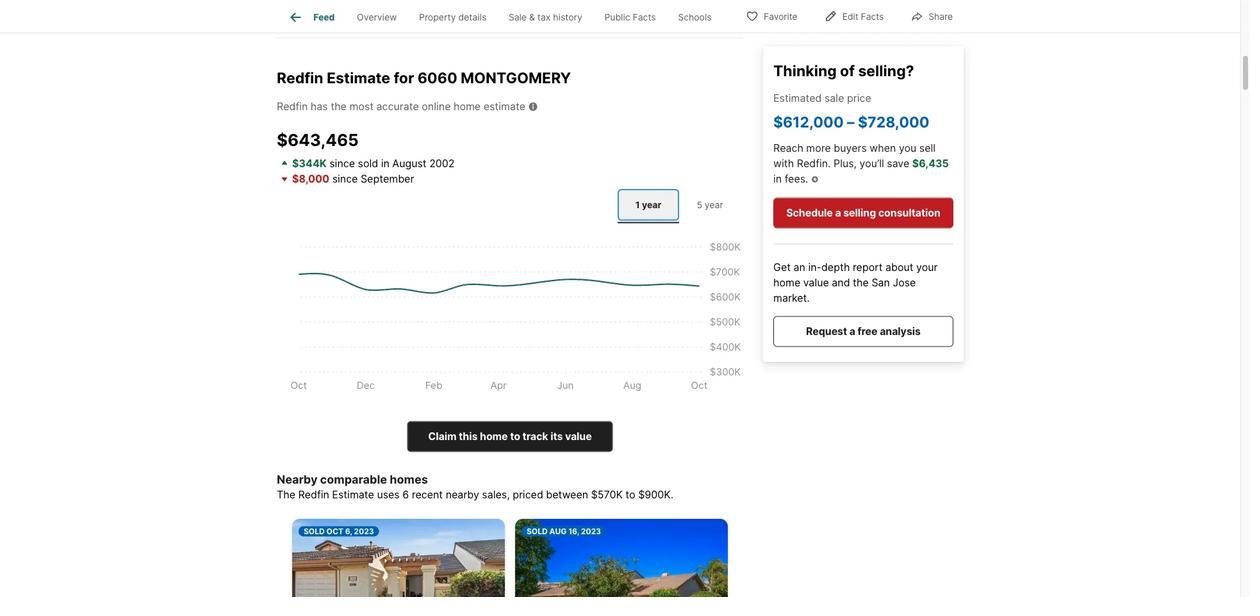Task type: vqa. For each thing, say whether or not it's contained in the screenshot.
rightmost 2023
yes



Task type: describe. For each thing, give the bounding box(es) containing it.
comparable
[[320, 473, 387, 487]]

sale
[[509, 12, 527, 23]]

an
[[794, 261, 806, 274]]

2023 for sold aug 16, 2023
[[581, 527, 601, 536]]

plus,
[[834, 157, 857, 170]]

priced
[[513, 488, 543, 501]]

homes
[[390, 473, 428, 487]]

0 vertical spatial home
[[454, 100, 481, 113]]

claim
[[428, 430, 457, 443]]

$900k.
[[639, 488, 674, 501]]

6060
[[418, 69, 457, 87]]

san
[[872, 277, 890, 289]]

property details
[[419, 12, 487, 23]]

–
[[847, 113, 855, 131]]

has
[[311, 100, 328, 113]]

get an in-depth report about your home value and the
[[774, 261, 938, 289]]

1 year
[[636, 199, 662, 210]]

overview tab
[[346, 2, 408, 33]]

you
[[899, 142, 917, 154]]

tab list containing feed
[[277, 0, 733, 33]]

$6,435
[[913, 157, 949, 170]]

feed link
[[288, 10, 335, 25]]

year for 1 year
[[642, 199, 662, 210]]

$344k
[[292, 157, 327, 169]]

schedule
[[787, 207, 833, 219]]

sales,
[[482, 488, 510, 501]]

to inside button
[[510, 430, 520, 443]]

get
[[774, 261, 791, 274]]

you'll
[[860, 157, 884, 170]]

aug
[[550, 527, 567, 536]]

sold for sold aug 16, 2023
[[527, 527, 548, 536]]

thinking of selling?
[[774, 62, 914, 79]]

its
[[551, 430, 563, 443]]

nearby
[[446, 488, 479, 501]]

value inside the 'get an in-depth report about your home value and the'
[[804, 277, 829, 289]]

estimated
[[774, 92, 822, 104]]

a for schedule
[[835, 207, 841, 219]]

sold aug 16, 2023
[[527, 527, 601, 536]]

online
[[422, 100, 451, 113]]

the inside the 'get an in-depth report about your home value and the'
[[853, 277, 869, 289]]

public facts
[[605, 12, 656, 23]]

since for september
[[332, 172, 358, 185]]

estimate inside nearby comparable homes the redfin estimate uses 6 recent nearby sales, priced between $570k to $900k.
[[332, 488, 374, 501]]

&
[[529, 12, 535, 23]]

in inside the $6,435 in fees.
[[774, 173, 782, 185]]

save
[[887, 157, 910, 170]]

uses
[[377, 488, 400, 501]]

2023 for sold oct 6, 2023
[[354, 527, 374, 536]]

favorite button
[[735, 3, 809, 29]]

track
[[523, 430, 548, 443]]

photo of 3330 lake albano cir, san jose, ca 95135 image
[[292, 519, 505, 597]]

redfin estimate for 6060 montgomery
[[277, 69, 571, 87]]

edit facts button
[[814, 3, 895, 29]]

history
[[553, 12, 583, 23]]

feed
[[314, 12, 335, 23]]

estimate
[[484, 100, 526, 113]]

claim this home to track its value
[[428, 430, 592, 443]]

6
[[403, 488, 409, 501]]

sold for sold oct 6, 2023
[[304, 527, 325, 536]]

redfin inside nearby comparable homes the redfin estimate uses 6 recent nearby sales, priced between $570k to $900k.
[[298, 488, 329, 501]]

reach more buyers when you sell with redfin. plus, you'll save
[[774, 142, 936, 170]]

5 year tab
[[679, 189, 741, 221]]

5 year
[[697, 199, 723, 210]]

more
[[807, 142, 831, 154]]

$612,000
[[774, 113, 844, 131]]

tab list containing 1 year
[[615, 186, 744, 223]]

fees.
[[785, 173, 809, 185]]

oct
[[327, 527, 344, 536]]

analysis
[[880, 325, 921, 338]]

for
[[394, 69, 414, 87]]

1
[[636, 199, 640, 210]]

the
[[277, 488, 296, 501]]

nearby
[[277, 473, 318, 487]]

september
[[361, 172, 414, 185]]

request a free analysis button
[[774, 316, 954, 347]]

schools
[[678, 12, 712, 23]]

to inside nearby comparable homes the redfin estimate uses 6 recent nearby sales, priced between $570k to $900k.
[[626, 488, 636, 501]]

most
[[350, 100, 374, 113]]

a for request
[[850, 325, 856, 338]]

home inside button
[[480, 430, 508, 443]]



Task type: locate. For each thing, give the bounding box(es) containing it.
montgomery
[[461, 69, 571, 87]]

1 year tab
[[618, 189, 679, 221]]

price
[[847, 92, 872, 104]]

favorite
[[764, 11, 798, 22]]

facts for public facts
[[633, 12, 656, 23]]

2023 inside button
[[354, 527, 374, 536]]

public facts tab
[[594, 2, 667, 33]]

6,
[[345, 527, 352, 536]]

estimate
[[327, 69, 390, 87], [332, 488, 374, 501]]

0 horizontal spatial a
[[835, 207, 841, 219]]

to left track
[[510, 430, 520, 443]]

recent
[[412, 488, 443, 501]]

redfin down the nearby
[[298, 488, 329, 501]]

0 horizontal spatial facts
[[633, 12, 656, 23]]

0 vertical spatial estimate
[[327, 69, 390, 87]]

sold inside button
[[527, 527, 548, 536]]

0 vertical spatial value
[[804, 277, 829, 289]]

of
[[840, 62, 855, 79]]

1 vertical spatial to
[[626, 488, 636, 501]]

request a free analysis
[[806, 325, 921, 338]]

sold aug 16, 2023 button
[[515, 519, 728, 597]]

1 vertical spatial home
[[774, 277, 801, 289]]

the
[[331, 100, 347, 113], [853, 277, 869, 289]]

0 horizontal spatial in
[[381, 157, 390, 169]]

redfin has the most accurate online home estimate
[[277, 100, 526, 113]]

redfin for redfin estimate for 6060 montgomery
[[277, 69, 323, 87]]

redfin up has
[[277, 69, 323, 87]]

value inside claim this home to track its value button
[[565, 430, 592, 443]]

request
[[806, 325, 847, 338]]

1 horizontal spatial the
[[853, 277, 869, 289]]

2 sold from the left
[[527, 527, 548, 536]]

a inside button
[[835, 207, 841, 219]]

0 vertical spatial a
[[835, 207, 841, 219]]

august
[[392, 157, 427, 169]]

sold oct 6, 2023
[[304, 527, 374, 536]]

thinking
[[774, 62, 837, 79]]

claim this home to track its value button
[[407, 422, 613, 452]]

1 horizontal spatial 2023
[[581, 527, 601, 536]]

0 vertical spatial redfin
[[277, 69, 323, 87]]

1 vertical spatial value
[[565, 430, 592, 443]]

tax
[[538, 12, 551, 23]]

1 horizontal spatial in
[[774, 173, 782, 185]]

0 vertical spatial the
[[331, 100, 347, 113]]

2 year from the left
[[705, 199, 723, 210]]

property
[[419, 12, 456, 23]]

consultation
[[879, 207, 941, 219]]

redfin for redfin has the most accurate online home estimate
[[277, 100, 308, 113]]

0 vertical spatial to
[[510, 430, 520, 443]]

sale & tax history
[[509, 12, 583, 23]]

in up september
[[381, 157, 390, 169]]

since for sold
[[330, 157, 355, 169]]

1 vertical spatial redfin
[[277, 100, 308, 113]]

facts inside edit facts button
[[861, 11, 884, 22]]

san jose market.
[[774, 277, 916, 304]]

0 horizontal spatial year
[[642, 199, 662, 210]]

report
[[853, 261, 883, 274]]

sold left oct
[[304, 527, 325, 536]]

schools tab
[[667, 2, 723, 33]]

buyers
[[834, 142, 867, 154]]

$6,435 in fees.
[[774, 157, 949, 185]]

1 horizontal spatial year
[[705, 199, 723, 210]]

home inside the 'get an in-depth report about your home value and the'
[[774, 277, 801, 289]]

1 vertical spatial tab list
[[615, 186, 744, 223]]

when
[[870, 142, 896, 154]]

nearby comparable homes the redfin estimate uses 6 recent nearby sales, priced between $570k to $900k.
[[277, 473, 674, 501]]

1 year from the left
[[642, 199, 662, 210]]

depth
[[822, 261, 850, 274]]

market.
[[774, 292, 810, 304]]

between
[[546, 488, 589, 501]]

0 horizontal spatial value
[[565, 430, 592, 443]]

facts inside public facts tab
[[633, 12, 656, 23]]

property details tab
[[408, 2, 498, 33]]

with
[[774, 157, 794, 170]]

accurate
[[377, 100, 419, 113]]

schedule a selling consultation button
[[774, 198, 954, 228]]

0 horizontal spatial 2023
[[354, 527, 374, 536]]

1 sold from the left
[[304, 527, 325, 536]]

facts for edit facts
[[861, 11, 884, 22]]

facts right 'public'
[[633, 12, 656, 23]]

facts right edit
[[861, 11, 884, 22]]

home up market.
[[774, 277, 801, 289]]

2023 right 16,
[[581, 527, 601, 536]]

a
[[835, 207, 841, 219], [850, 325, 856, 338]]

since left sold
[[330, 157, 355, 169]]

photo of 3231 lake albano cir, san jose, ca 95135 image
[[515, 519, 728, 597]]

0 horizontal spatial the
[[331, 100, 347, 113]]

2 vertical spatial redfin
[[298, 488, 329, 501]]

0 horizontal spatial sold
[[304, 527, 325, 536]]

1 horizontal spatial facts
[[861, 11, 884, 22]]

about
[[886, 261, 914, 274]]

1 2023 from the left
[[354, 527, 374, 536]]

$570k
[[591, 488, 623, 501]]

sold inside button
[[304, 527, 325, 536]]

estimate down comparable
[[332, 488, 374, 501]]

1 vertical spatial the
[[853, 277, 869, 289]]

year right 5
[[705, 199, 723, 210]]

your
[[917, 261, 938, 274]]

sold
[[304, 527, 325, 536], [527, 527, 548, 536]]

0 vertical spatial since
[[330, 157, 355, 169]]

$728,000
[[858, 113, 930, 131]]

since right $8,000
[[332, 172, 358, 185]]

public
[[605, 12, 630, 23]]

redfin left has
[[277, 100, 308, 113]]

a inside "button"
[[850, 325, 856, 338]]

2 2023 from the left
[[581, 527, 601, 536]]

share button
[[900, 3, 964, 29]]

edit facts
[[843, 11, 884, 22]]

the down the report
[[853, 277, 869, 289]]

year
[[642, 199, 662, 210], [705, 199, 723, 210]]

$8,000
[[292, 172, 330, 185]]

2023 inside button
[[581, 527, 601, 536]]

tab list
[[277, 0, 733, 33], [615, 186, 744, 223]]

year for 5 year
[[705, 199, 723, 210]]

sold oct 6, 2023 button
[[292, 519, 505, 597]]

value right its
[[565, 430, 592, 443]]

1 vertical spatial a
[[850, 325, 856, 338]]

0 vertical spatial tab list
[[277, 0, 733, 33]]

$643,465
[[277, 130, 359, 150]]

reach
[[774, 142, 804, 154]]

2023 right "6,"
[[354, 527, 374, 536]]

jose
[[893, 277, 916, 289]]

value
[[804, 277, 829, 289], [565, 430, 592, 443]]

16,
[[569, 527, 579, 536]]

selling
[[844, 207, 876, 219]]

1 horizontal spatial to
[[626, 488, 636, 501]]

sale & tax history tab
[[498, 2, 594, 33]]

this
[[459, 430, 478, 443]]

schedule a selling consultation
[[787, 207, 941, 219]]

sold left aug
[[527, 527, 548, 536]]

2 vertical spatial home
[[480, 430, 508, 443]]

$612,000 – $728,000
[[774, 113, 930, 131]]

2002
[[430, 157, 455, 169]]

value down in-
[[804, 277, 829, 289]]

a left free
[[850, 325, 856, 338]]

details
[[459, 12, 487, 23]]

overview
[[357, 12, 397, 23]]

home right this
[[480, 430, 508, 443]]

1 horizontal spatial value
[[804, 277, 829, 289]]

1 vertical spatial in
[[774, 173, 782, 185]]

redfin
[[277, 69, 323, 87], [277, 100, 308, 113], [298, 488, 329, 501]]

to right $570k
[[626, 488, 636, 501]]

edit
[[843, 11, 859, 22]]

the right has
[[331, 100, 347, 113]]

selling?
[[859, 62, 914, 79]]

in down with
[[774, 173, 782, 185]]

and
[[832, 277, 850, 289]]

share
[[929, 11, 953, 22]]

estimated sale price
[[774, 92, 872, 104]]

0 vertical spatial in
[[381, 157, 390, 169]]

1 horizontal spatial sold
[[527, 527, 548, 536]]

0 horizontal spatial to
[[510, 430, 520, 443]]

historical redfin estimate graph chart image
[[277, 223, 744, 407]]

to
[[510, 430, 520, 443], [626, 488, 636, 501]]

1 vertical spatial estimate
[[332, 488, 374, 501]]

1 horizontal spatial a
[[850, 325, 856, 338]]

estimate up 'most'
[[327, 69, 390, 87]]

since sold in august 2002
[[327, 157, 455, 169]]

year right 1
[[642, 199, 662, 210]]

home right 'online'
[[454, 100, 481, 113]]

1 vertical spatial since
[[332, 172, 358, 185]]

facts
[[861, 11, 884, 22], [633, 12, 656, 23]]

in-
[[809, 261, 822, 274]]

a left selling
[[835, 207, 841, 219]]

sell
[[920, 142, 936, 154]]



